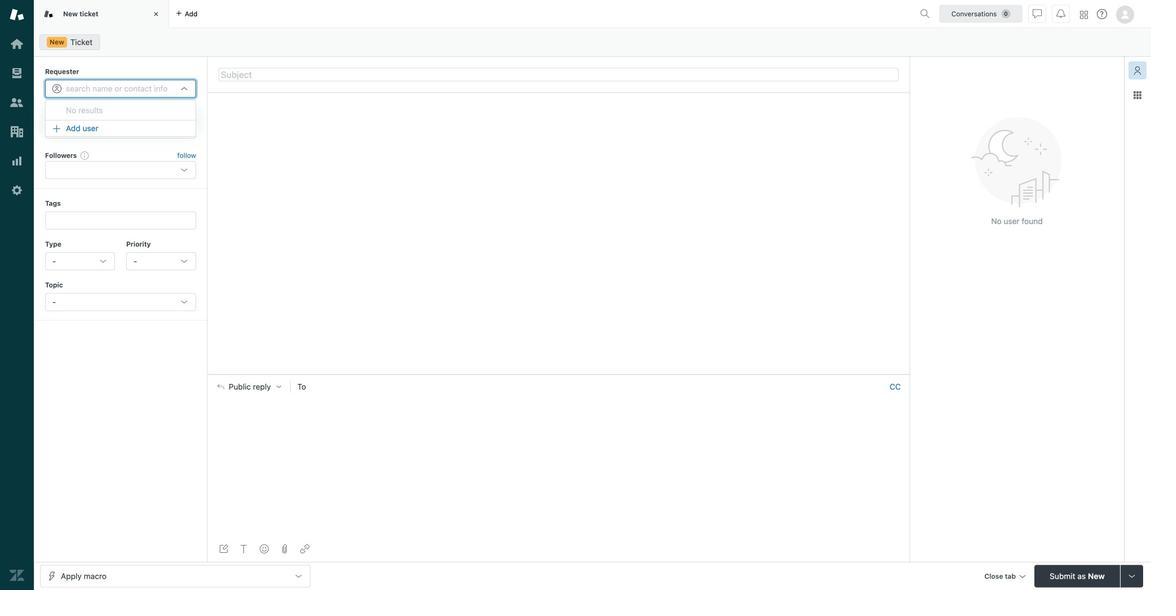 Task type: locate. For each thing, give the bounding box(es) containing it.
close image
[[151, 8, 162, 20]]

insert emojis image
[[260, 545, 269, 554]]

apps image
[[1134, 91, 1143, 100]]

None field
[[313, 382, 886, 393]]

format text image
[[240, 545, 249, 554]]

zendesk products image
[[1081, 11, 1089, 19]]

add link (cmd k) image
[[301, 545, 310, 554]]

tab
[[34, 0, 169, 28]]

info on adding followers image
[[80, 151, 89, 160]]

notifications image
[[1057, 9, 1066, 18]]

displays possible ticket submission types image
[[1128, 573, 1137, 582]]

main element
[[0, 0, 34, 591]]

views image
[[10, 66, 24, 81]]

button displays agent's chat status as invisible. image
[[1033, 9, 1042, 18]]

get help image
[[1098, 9, 1108, 19]]

get started image
[[10, 37, 24, 51]]



Task type: vqa. For each thing, say whether or not it's contained in the screenshot.
Search customers field
no



Task type: describe. For each thing, give the bounding box(es) containing it.
minimize composer image
[[555, 370, 564, 379]]

zendesk image
[[10, 569, 24, 584]]

search name or contact info field
[[66, 84, 175, 94]]

customer context image
[[1134, 66, 1143, 75]]

customers image
[[10, 95, 24, 110]]

draft mode image
[[219, 545, 228, 554]]

add attachment image
[[280, 545, 289, 554]]

tabs tab list
[[34, 0, 916, 28]]

reporting image
[[10, 154, 24, 169]]

Subject field
[[219, 68, 899, 81]]

secondary element
[[34, 31, 1152, 54]]

admin image
[[10, 183, 24, 198]]

organizations image
[[10, 125, 24, 139]]

zendesk support image
[[10, 7, 24, 22]]



